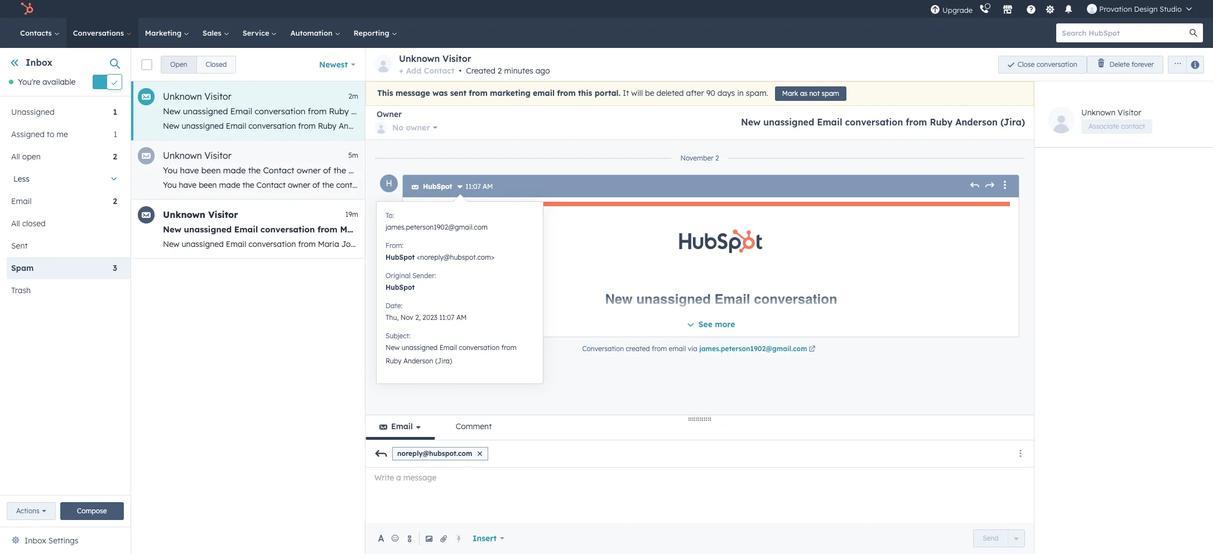 Task type: describe. For each thing, give the bounding box(es) containing it.
1 horizontal spatial of
[[323, 165, 331, 176]]

sent button
[[7, 235, 117, 258]]

new unassigned email conversation from ruby anderson (jira) new unassigned email conversation from ruby anderson &#x28;jira&#x29;
[[163, 106, 442, 131]]

forever
[[1132, 60, 1154, 68]]

see more
[[699, 320, 735, 330]]

close
[[1018, 60, 1035, 68]]

1 vertical spatial contact
[[349, 165, 379, 176]]

link opens in a new window image
[[809, 347, 816, 353]]

group containing open
[[161, 56, 236, 73]]

0 horizontal spatial james.peterson1902@gmail.com
[[386, 223, 488, 232]]

1 you from the top
[[163, 165, 178, 176]]

design
[[1135, 4, 1158, 13]]

open
[[170, 60, 187, 68]]

as
[[800, 89, 808, 98]]

visitor for new unassigned email conversation from ruby anderson (jira)
[[205, 91, 232, 102]]

ruby anderson (jira) started
[[412, 366, 528, 376]]

inbox for inbox settings
[[25, 536, 46, 547]]

from inside subject: new unassigned email conversation from ruby anderson (jira)
[[502, 344, 517, 352]]

open
[[22, 152, 41, 162]]

associate contact button
[[1082, 119, 1153, 134]]

email from unknown visitor with subject new unassigned email conversation from maria johnson (sample contact) row
[[131, 200, 486, 259]]

unknown for you have been made the contact owner of the contact "james.peterson1902@gmail.com"
[[163, 150, 202, 161]]

2 group from the left
[[1164, 56, 1205, 73]]

(jira) inside subject: new unassigned email conversation from ruby anderson (jira)
[[435, 357, 452, 366]]

send button
[[974, 530, 1009, 548]]

+
[[399, 66, 404, 76]]

provation design studio button
[[1081, 0, 1199, 18]]

subject:
[[386, 332, 411, 341]]

1 vertical spatial made
[[219, 180, 240, 190]]

comment
[[456, 422, 492, 432]]

reporting
[[354, 28, 392, 37]]

2 inside unknown visitor + add contact • created 2 minutes ago
[[498, 66, 502, 76]]

james peterson image
[[1087, 4, 1098, 14]]

conversation inside subject: new unassigned email conversation from ruby anderson (jira)
[[459, 344, 500, 352]]

0 horizontal spatial maria
[[318, 239, 339, 250]]

1 for unassigned
[[113, 107, 117, 117]]

Search HubSpot search field
[[1057, 23, 1194, 42]]

visitor for new unassigned email conversation from maria johnson (sample contact)
[[208, 209, 238, 221]]

sent
[[11, 241, 28, 251]]

unknown visitor associate contact
[[1082, 108, 1146, 131]]

f
[[950, 180, 953, 190]]

no owner button
[[375, 119, 438, 136]]

more
[[715, 320, 735, 330]]

0 horizontal spatial of
[[313, 180, 320, 190]]

actions
[[16, 507, 39, 516]]

contact)
[[442, 224, 478, 235]]

all closed
[[11, 219, 46, 229]]

upgrade
[[943, 5, 973, 14]]

november 2
[[681, 154, 719, 162]]

0 horizontal spatial email
[[533, 88, 555, 98]]

close image
[[478, 452, 482, 457]]

to:
[[386, 212, 394, 220]]

0 vertical spatial maria
[[340, 224, 365, 235]]

studio
[[1160, 4, 1182, 13]]

am inside new unassigned email conversation main content
[[483, 183, 493, 191]]

conversation
[[582, 345, 624, 353]]

insert
[[473, 534, 497, 544]]

1 vertical spatial contact
[[263, 165, 295, 176]]

notifications image
[[1064, 5, 1074, 15]]

hubspot link
[[13, 2, 42, 16]]

owner inside the no owner popup button
[[406, 123, 430, 133]]

inbox settings
[[25, 536, 78, 547]]

(sample
[[405, 224, 440, 235]]

minutes
[[504, 66, 534, 76]]

sent
[[450, 88, 467, 98]]

(jira) inside new unassigned email conversation from ruby anderson (jira) new unassigned email conversation from ruby anderson &#x28;jira&#x29;
[[391, 106, 412, 117]]

sender:
[[413, 272, 436, 280]]

you're
[[18, 77, 40, 87]]

2 vertical spatial contact
[[257, 180, 286, 190]]

visitor for you have been made the contact owner of the contact "james.peterson1902@gmail.com"
[[205, 150, 232, 161]]

mark
[[783, 89, 799, 98]]

Closed button
[[196, 56, 236, 73]]

8d9e-
[[886, 180, 908, 190]]

close conversation
[[1018, 60, 1078, 68]]

conversations
[[73, 28, 126, 37]]

to: james.peterson1902@gmail.com
[[386, 212, 488, 232]]

menu containing provation design studio
[[930, 0, 1200, 18]]

automation
[[291, 28, 335, 37]]

to
[[47, 130, 54, 140]]

you're available image
[[9, 80, 13, 84]]

me
[[57, 130, 68, 140]]

service link
[[236, 18, 284, 48]]

conversation created from email via
[[582, 345, 700, 353]]

this
[[578, 88, 593, 98]]

am inside date: thu, nov 2, 2023 11:07 am
[[457, 314, 467, 322]]

this
[[377, 88, 393, 98]]

11:07 inside date: thu, nov 2, 2023 11:07 am
[[439, 314, 455, 322]]

unknown visitor for new unassigned email conversation from ruby anderson (jira)
[[163, 91, 232, 102]]

you're available
[[18, 77, 76, 87]]

james.peterson1902@gmail.com inside the james.peterson1902@gmail.com link
[[700, 345, 808, 353]]

created
[[466, 66, 496, 76]]

portal.
[[595, 88, 621, 98]]

see
[[699, 320, 713, 330]]

anderson inside subject: new unassigned email conversation from ruby anderson (jira)
[[404, 357, 433, 366]]

thu,
[[386, 314, 399, 322]]

original
[[386, 272, 411, 280]]

associate
[[1089, 122, 1120, 131]]

compose button
[[60, 503, 124, 521]]

sales
[[203, 28, 224, 37]]

service
[[243, 28, 272, 37]]

0 vertical spatial made
[[223, 165, 246, 176]]

inbox settings link
[[25, 535, 78, 548]]

trash
[[11, 286, 31, 296]]

visitor inside unknown visitor associate contact
[[1118, 108, 1142, 118]]

new inside subject: new unassigned email conversation from ruby anderson (jira)
[[386, 344, 400, 352]]

newest
[[319, 59, 348, 70]]

actions button
[[7, 503, 56, 521]]

calling icon button
[[975, 2, 994, 16]]

email inside button
[[391, 422, 413, 432]]

na1.hubapi.com/notification-
[[599, 180, 707, 190]]

3
[[113, 264, 117, 274]]

november
[[681, 154, 714, 162]]

0 vertical spatial been
[[201, 165, 221, 176]]

2 vertical spatial contact
[[336, 180, 364, 190]]

contact inside unknown visitor associate contact
[[1122, 122, 1146, 131]]

hubspot inside new unassigned email conversation main content
[[423, 183, 452, 191]]

unknown visitor + add contact • created 2 minutes ago
[[399, 53, 550, 76]]

send group
[[974, 530, 1025, 548]]

add
[[406, 66, 422, 76]]

no
[[392, 123, 404, 133]]

new unassigned email conversation main content
[[131, 48, 1214, 555]]

settings link
[[1043, 3, 1057, 15]]



Task type: locate. For each thing, give the bounding box(es) containing it.
11:07 right more info image
[[466, 183, 481, 191]]

2 vertical spatial hubspot
[[386, 284, 415, 292]]

the
[[248, 165, 261, 176], [334, 165, 346, 176], [243, 180, 254, 190], [322, 180, 334, 190]]

email from unknown visitor with subject you have been made the contact owner of the contact &quot;james.peterson1902@gmail.com&quot; row
[[131, 141, 953, 200]]

2023
[[423, 314, 438, 322]]

1 vertical spatial hubspot image
[[680, 207, 763, 276]]

reporting link
[[347, 18, 404, 48]]

2 vertical spatial unknown visitor
[[163, 209, 238, 221]]

email button
[[366, 416, 435, 440]]

11:07 am
[[466, 183, 493, 191]]

0 vertical spatial am
[[483, 183, 493, 191]]

1 horizontal spatial 11:07
[[466, 183, 481, 191]]

after
[[686, 88, 704, 98]]

assigned to me
[[11, 130, 68, 140]]

james.peterson1902@gmail.com up from: hubspot <noreply@hubspot.com>
[[386, 223, 488, 232]]

send
[[983, 535, 999, 543]]

johnson
[[367, 224, 403, 235], [342, 239, 373, 250]]

calling icon image
[[980, 4, 990, 15]]

unknown inside unknown visitor + add contact • created 2 minutes ago
[[399, 53, 440, 64]]

visitor inside row
[[208, 209, 238, 221]]

1 group from the left
[[161, 56, 236, 73]]

3 unknown visitor from the top
[[163, 209, 238, 221]]

notifications button
[[1060, 0, 1079, 18]]

via
[[688, 345, 698, 353]]

link opens in a new window image
[[809, 345, 816, 355]]

unknown for new unassigned email conversation from ruby anderson (jira)
[[163, 91, 202, 102]]

hubspot down from:
[[386, 253, 415, 262]]

automation link
[[284, 18, 347, 48]]

inbox for inbox
[[26, 57, 53, 68]]

have
[[180, 165, 199, 176], [179, 180, 197, 190]]

from:
[[386, 242, 404, 250]]

subject: new unassigned email conversation from ruby anderson (jira)
[[386, 332, 517, 366]]

visitor inside unknown visitor + add contact • created 2 minutes ago
[[443, 53, 471, 64]]

from
[[469, 88, 488, 98], [557, 88, 576, 98], [308, 106, 327, 117], [906, 117, 928, 128], [298, 121, 316, 131], [318, 224, 338, 235], [298, 239, 316, 250], [502, 344, 517, 352], [652, 345, 667, 353]]

unknown visitor
[[163, 91, 232, 102], [163, 150, 232, 161], [163, 209, 238, 221]]

1 vertical spatial johnson
[[342, 239, 373, 250]]

spam
[[11, 264, 34, 274]]

provation
[[1100, 4, 1133, 13]]

5m
[[348, 151, 358, 160]]

date: thu, nov 2, 2023 11:07 am
[[386, 302, 467, 322]]

search button
[[1185, 23, 1204, 42]]

all
[[11, 152, 20, 162], [11, 219, 20, 229]]

will
[[632, 88, 643, 98]]

1 vertical spatial email
[[669, 345, 686, 353]]

1 unknown visitor from the top
[[163, 91, 232, 102]]

more info image
[[457, 184, 464, 191]]

date:
[[386, 302, 403, 310]]

email down ago
[[533, 88, 555, 98]]

2 all from the top
[[11, 219, 20, 229]]

you have been made the contact owner of the contact "james.peterson1902@gmail.com" you have been made the contact owner of the contact &quot;james.peterson1902&#x40;gmail.com&quot; https://api-na1.hubapi.com/notification-station/general/v1/notifications/cta/81a0bb98-8d9e-4f3b-b0db-f
[[163, 165, 953, 190]]

1 horizontal spatial email
[[669, 345, 686, 353]]

no owner
[[392, 123, 430, 133]]

1 for assigned to me
[[114, 130, 117, 140]]

1 vertical spatial hubspot
[[386, 253, 415, 262]]

new unassigned email conversation from ruby anderson (jira) heading
[[741, 117, 1025, 128]]

help button
[[1022, 0, 1041, 18]]

group
[[161, 56, 236, 73], [1164, 56, 1205, 73]]

started
[[498, 366, 526, 376]]

hubspot inside the original sender: hubspot
[[386, 284, 415, 292]]

unknown inside row
[[163, 209, 205, 221]]

menu
[[930, 0, 1200, 18]]

conversation inside close conversation button
[[1037, 60, 1078, 68]]

https://api-
[[556, 180, 599, 190]]

0 vertical spatial owner
[[406, 123, 430, 133]]

0 vertical spatial all
[[11, 152, 20, 162]]

0 horizontal spatial group
[[161, 56, 236, 73]]

contact right associate
[[1122, 122, 1146, 131]]

all left closed on the left top
[[11, 219, 20, 229]]

hubspot down "james.peterson1902@gmail.com"
[[423, 183, 452, 191]]

unknown visitor inside row
[[163, 209, 238, 221]]

row group inside new unassigned email conversation main content
[[131, 82, 953, 259]]

visitor inside "row"
[[205, 150, 232, 161]]

row group
[[131, 82, 953, 259]]

newest button
[[312, 53, 363, 76]]

owner right no
[[406, 123, 430, 133]]

less
[[13, 174, 30, 184]]

+ add contact button
[[399, 64, 455, 78]]

marketplaces image
[[1003, 5, 1013, 15]]

closed
[[206, 60, 227, 68]]

0 vertical spatial contact
[[424, 66, 455, 76]]

0 vertical spatial of
[[323, 165, 331, 176]]

"james.peterson1902@gmail.com"
[[381, 165, 515, 176]]

1 vertical spatial owner
[[297, 165, 321, 176]]

provation design studio
[[1100, 4, 1182, 13]]

search image
[[1190, 29, 1198, 37]]

contacts link
[[13, 18, 66, 48]]

trash button
[[7, 280, 117, 302]]

group down "sales"
[[161, 56, 236, 73]]

1 horizontal spatial group
[[1164, 56, 1205, 73]]

0 horizontal spatial am
[[457, 314, 467, 322]]

1 horizontal spatial james.peterson1902@gmail.com
[[700, 345, 808, 353]]

0 vertical spatial johnson
[[367, 224, 403, 235]]

1 vertical spatial am
[[457, 314, 467, 322]]

ago
[[536, 66, 550, 76]]

assigned
[[11, 130, 45, 140]]

made
[[223, 165, 246, 176], [219, 180, 240, 190]]

maria
[[340, 224, 365, 235], [318, 239, 339, 250]]

sales link
[[196, 18, 236, 48]]

it
[[623, 88, 629, 98]]

1 vertical spatial inbox
[[25, 536, 46, 547]]

james.peterson1902@gmail.com down more
[[700, 345, 808, 353]]

johnson down "to:"
[[367, 224, 403, 235]]

all for all closed
[[11, 219, 20, 229]]

1 vertical spatial 1
[[114, 130, 117, 140]]

available
[[42, 77, 76, 87]]

station/general/v1/notifications/cta/81a0bb98-
[[707, 180, 886, 190]]

11:07 right 2023
[[439, 314, 455, 322]]

11:07 inside new unassigned email conversation main content
[[466, 183, 481, 191]]

hubspot image
[[20, 2, 33, 16], [680, 207, 763, 276]]

4f3b-
[[907, 180, 927, 190]]

marketing link
[[138, 18, 196, 48]]

2 vertical spatial owner
[[288, 180, 310, 190]]

0 vertical spatial 1
[[113, 107, 117, 117]]

unknown inside unknown visitor associate contact
[[1082, 108, 1116, 118]]

this message was sent from marketing email from this portal. it will be deleted after 90 days in spam.
[[377, 88, 769, 98]]

1 vertical spatial you
[[163, 180, 177, 190]]

2,
[[415, 314, 421, 322]]

contact
[[1122, 122, 1146, 131], [349, 165, 379, 176], [336, 180, 364, 190]]

close conversation button
[[999, 56, 1087, 73]]

1 vertical spatial of
[[313, 180, 320, 190]]

contact&#x29;
[[431, 239, 486, 250]]

inbox inside inbox settings link
[[25, 536, 46, 547]]

0 vertical spatial email
[[533, 88, 555, 98]]

unknown visitor for you have been made the contact owner of the contact "james.peterson1902@gmail.com"
[[163, 150, 232, 161]]

0 vertical spatial unknown visitor
[[163, 91, 232, 102]]

1 all from the top
[[11, 152, 20, 162]]

group down search button
[[1164, 56, 1205, 73]]

email inside subject: new unassigned email conversation from ruby anderson (jira)
[[440, 344, 457, 352]]

<noreply@hubspot.com>
[[417, 253, 495, 262]]

0 horizontal spatial hubspot image
[[20, 2, 33, 16]]

was
[[433, 88, 448, 98]]

james.peterson1902@gmail.com
[[386, 223, 488, 232], [700, 345, 808, 353]]

unknown visitor for new unassigned email conversation from maria johnson (sample contact)
[[163, 209, 238, 221]]

am right 2023
[[457, 314, 467, 322]]

am right more info image
[[483, 183, 493, 191]]

owner down new unassigned email conversation from ruby anderson (jira) new unassigned email conversation from ruby anderson &#x28;jira&#x29;
[[297, 165, 321, 176]]

all for all open
[[11, 152, 20, 162]]

be
[[645, 88, 655, 98]]

am
[[483, 183, 493, 191], [457, 314, 467, 322]]

message
[[396, 88, 430, 98]]

days
[[718, 88, 735, 98]]

unassigned inside subject: new unassigned email conversation from ruby anderson (jira)
[[402, 344, 438, 352]]

new unassigned email conversation from maria johnson (sample contact) new unassigned email conversation from maria johnson &#x28;sample contact&#x29;
[[163, 224, 486, 250]]

1 vertical spatial 11:07
[[439, 314, 455, 322]]

been
[[201, 165, 221, 176], [199, 180, 217, 190]]

new
[[163, 106, 181, 117], [741, 117, 761, 128], [163, 121, 179, 131], [163, 224, 181, 235], [163, 239, 179, 250], [605, 292, 633, 307], [386, 344, 400, 352]]

from: hubspot <noreply@hubspot.com>
[[386, 242, 495, 262]]

unknown visitor inside row
[[163, 91, 232, 102]]

hubspot inside from: hubspot <noreply@hubspot.com>
[[386, 253, 415, 262]]

unknown inside row
[[163, 91, 202, 102]]

0 vertical spatial you
[[163, 165, 178, 176]]

email left via
[[669, 345, 686, 353]]

inbox left the settings
[[25, 536, 46, 547]]

b0db-
[[927, 180, 950, 190]]

ruby inside subject: new unassigned email conversation from ruby anderson (jira)
[[386, 357, 402, 366]]

0 vertical spatial james.peterson1902@gmail.com
[[386, 223, 488, 232]]

hubspot
[[423, 183, 452, 191], [386, 253, 415, 262], [386, 284, 415, 292]]

not
[[810, 89, 820, 98]]

0 vertical spatial hubspot image
[[20, 2, 33, 16]]

inbox up you're available
[[26, 57, 53, 68]]

visitor
[[443, 53, 471, 64], [205, 91, 232, 102], [1118, 108, 1142, 118], [205, 150, 232, 161], [208, 209, 238, 221]]

unknown for new unassigned email conversation from maria johnson (sample contact)
[[163, 209, 205, 221]]

help image
[[1027, 5, 1037, 15]]

contact up '19m'
[[336, 180, 364, 190]]

unknown inside "row"
[[163, 150, 202, 161]]

0 horizontal spatial 11:07
[[439, 314, 455, 322]]

1 vertical spatial all
[[11, 219, 20, 229]]

unknown visitor inside "row"
[[163, 150, 232, 161]]

0 vertical spatial inbox
[[26, 57, 53, 68]]

hubspot down original
[[386, 284, 415, 292]]

spam.
[[746, 88, 769, 98]]

mark as not spam
[[783, 89, 840, 98]]

1 horizontal spatial hubspot image
[[680, 207, 763, 276]]

0 vertical spatial 11:07
[[466, 183, 481, 191]]

ruby
[[329, 106, 349, 117], [930, 117, 953, 128], [318, 121, 337, 131], [386, 357, 402, 366], [412, 366, 433, 376]]

owner up the email from unknown visitor with subject new unassigned email conversation from maria johnson (sample contact) row
[[288, 180, 310, 190]]

visitor inside row
[[205, 91, 232, 102]]

all left open
[[11, 152, 20, 162]]

spam
[[822, 89, 840, 98]]

2 you from the top
[[163, 180, 177, 190]]

1 vertical spatial have
[[179, 180, 197, 190]]

mark as not spam button
[[775, 87, 847, 101]]

1 horizontal spatial am
[[483, 183, 493, 191]]

2
[[498, 66, 502, 76], [113, 152, 117, 162], [716, 154, 719, 162], [113, 197, 117, 207]]

row group containing unknown visitor
[[131, 82, 953, 259]]

&#x28;sample
[[375, 239, 429, 250]]

contact down 5m
[[349, 165, 379, 176]]

upgrade image
[[931, 5, 941, 15]]

Open button
[[161, 56, 197, 73]]

0 vertical spatial have
[[180, 165, 199, 176]]

all inside all closed button
[[11, 219, 20, 229]]

johnson down '19m'
[[342, 239, 373, 250]]

settings image
[[1045, 5, 1055, 15]]

contact inside unknown visitor + add contact • created 2 minutes ago
[[424, 66, 455, 76]]

1 vertical spatial james.peterson1902@gmail.com
[[700, 345, 808, 353]]

email from unknown visitor with subject new unassigned email conversation from ruby anderson (jira) row
[[131, 82, 442, 141]]

0 vertical spatial contact
[[1122, 122, 1146, 131]]

james.peterson1902@gmail.com link
[[700, 345, 818, 355]]

deleted
[[657, 88, 684, 98]]

noreply@hubspot.com
[[397, 450, 472, 458]]

comment button
[[442, 416, 506, 440]]

1 vertical spatial maria
[[318, 239, 339, 250]]

1 vertical spatial been
[[199, 180, 217, 190]]

1 horizontal spatial maria
[[340, 224, 365, 235]]

new unassigned email conversation
[[605, 292, 838, 307]]

1 vertical spatial unknown visitor
[[163, 150, 232, 161]]

0 vertical spatial hubspot
[[423, 183, 452, 191]]

2 unknown visitor from the top
[[163, 150, 232, 161]]



Task type: vqa. For each thing, say whether or not it's contained in the screenshot.
the logs inside The Organize How Your Team Logs Activities By Providing Custom Call Outcomes. Report On This To Track Call Patterns.
no



